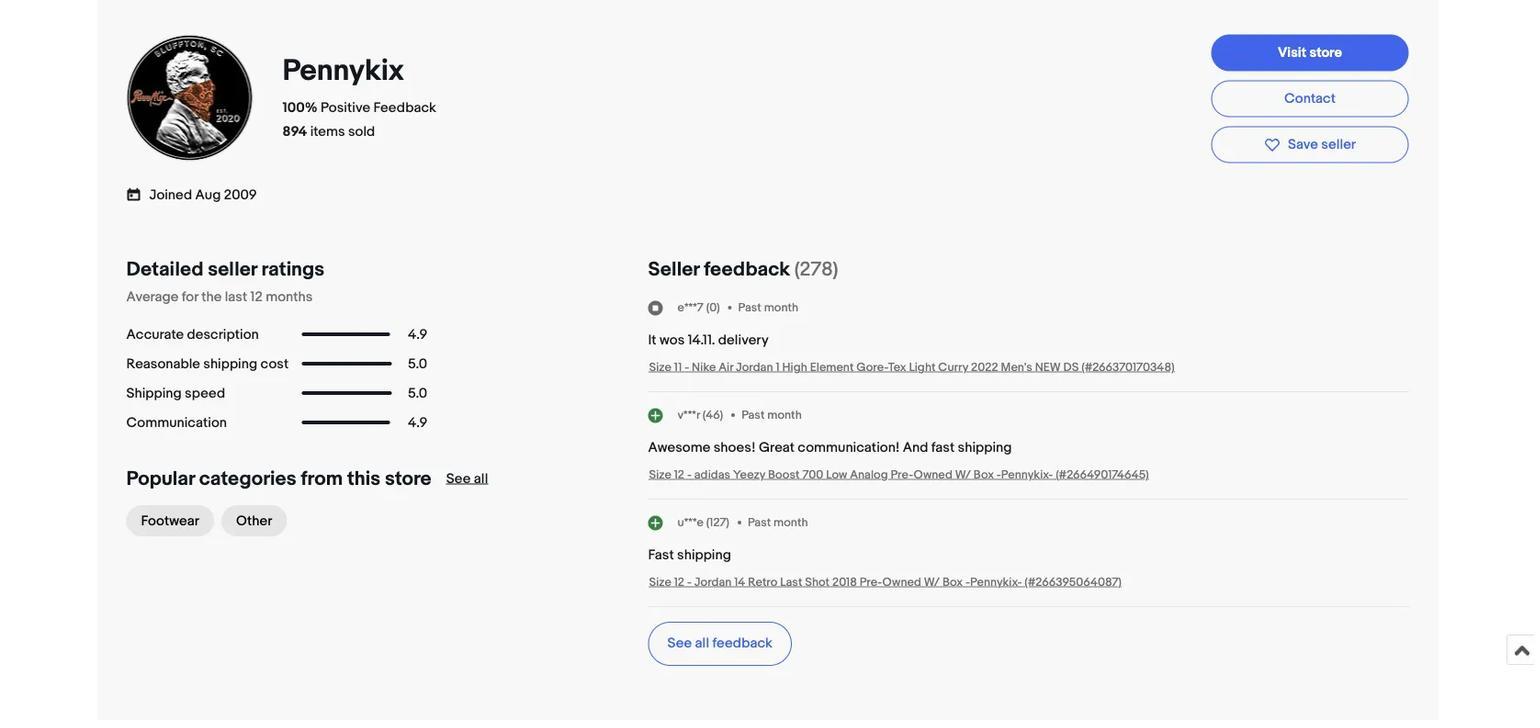 Task type: vqa. For each thing, say whether or not it's contained in the screenshot.


Task type: locate. For each thing, give the bounding box(es) containing it.
store
[[1310, 44, 1342, 61], [385, 467, 432, 491]]

air
[[719, 360, 733, 374]]

size down awesome
[[649, 468, 671, 482]]

2 5.0 from the top
[[408, 385, 427, 401]]

pre- right 2018
[[860, 575, 882, 589]]

jordan left the 1 at the right
[[736, 360, 773, 374]]

0 horizontal spatial store
[[385, 467, 432, 491]]

feedback
[[704, 257, 790, 281], [712, 635, 773, 651]]

2018
[[832, 575, 857, 589]]

past
[[738, 301, 761, 315], [742, 408, 765, 422], [748, 516, 771, 530]]

pennykix link
[[282, 53, 410, 89]]

1 vertical spatial size
[[649, 468, 671, 482]]

month up great
[[767, 408, 802, 422]]

2009
[[224, 187, 257, 204]]

1 vertical spatial pennykix-
[[970, 575, 1022, 589]]

average
[[126, 288, 179, 305]]

0 horizontal spatial box
[[943, 575, 963, 589]]

u***e
[[678, 516, 704, 530]]

0 horizontal spatial jordan
[[694, 575, 732, 589]]

0 vertical spatial jordan
[[736, 360, 773, 374]]

pennykix- left the (#266395064087) on the right
[[970, 575, 1022, 589]]

1 vertical spatial w/
[[924, 575, 940, 589]]

894
[[282, 124, 307, 140]]

1 horizontal spatial seller
[[1321, 136, 1356, 153]]

last
[[225, 288, 247, 305]]

seller up the last
[[208, 257, 257, 281]]

0 vertical spatial w/
[[955, 468, 971, 482]]

1 vertical spatial owned
[[882, 575, 921, 589]]

1 vertical spatial past month
[[742, 408, 802, 422]]

0 vertical spatial feedback
[[704, 257, 790, 281]]

past up delivery
[[738, 301, 761, 315]]

0 horizontal spatial shipping
[[203, 356, 257, 372]]

month for communication!
[[767, 408, 802, 422]]

ds
[[1063, 360, 1079, 374]]

1 horizontal spatial box
[[974, 468, 994, 482]]

4.9
[[408, 326, 427, 343], [408, 414, 427, 431]]

pre- down the 'and'
[[891, 468, 914, 482]]

shipping down description
[[203, 356, 257, 372]]

1 4.9 from the top
[[408, 326, 427, 343]]

size for awesome
[[649, 468, 671, 482]]

1 5.0 from the top
[[408, 356, 427, 372]]

all for see all feedback
[[695, 635, 709, 651]]

12
[[250, 288, 263, 305], [674, 468, 684, 482], [674, 575, 684, 589]]

past month
[[738, 301, 798, 315], [742, 408, 802, 422], [748, 516, 808, 530]]

3 size from the top
[[649, 575, 671, 589]]

pennykix-
[[1001, 468, 1053, 482], [970, 575, 1022, 589]]

pre- for awesome shoes! great communication! and fast shipping
[[891, 468, 914, 482]]

0 horizontal spatial see
[[446, 470, 471, 487]]

0 vertical spatial month
[[764, 301, 798, 315]]

shipping
[[126, 385, 182, 401]]

past up shoes!
[[742, 408, 765, 422]]

1 size from the top
[[649, 360, 671, 374]]

size 12 - adidas yeezy boost 700 low analog pre-owned w/ box -pennykix- (#266490174645)
[[649, 468, 1149, 482]]

great
[[759, 439, 795, 456]]

adidas
[[694, 468, 730, 482]]

save seller button
[[1211, 126, 1409, 163]]

5.0
[[408, 356, 427, 372], [408, 385, 427, 401]]

12 down fast shipping
[[674, 575, 684, 589]]

box
[[974, 468, 994, 482], [943, 575, 963, 589]]

joined aug 2009
[[149, 187, 257, 204]]

0 vertical spatial 5.0
[[408, 356, 427, 372]]

1 vertical spatial month
[[767, 408, 802, 422]]

size down fast
[[649, 575, 671, 589]]

past for great
[[742, 408, 765, 422]]

0 vertical spatial owned
[[914, 468, 952, 482]]

1 vertical spatial 12
[[674, 468, 684, 482]]

past month down the boost
[[748, 516, 808, 530]]

pre- for fast shipping
[[860, 575, 882, 589]]

all for see all
[[474, 470, 488, 487]]

feedback down 14
[[712, 635, 773, 651]]

jordan left 14
[[694, 575, 732, 589]]

0 vertical spatial shipping
[[203, 356, 257, 372]]

fast shipping
[[648, 547, 731, 563]]

0 vertical spatial pre-
[[891, 468, 914, 482]]

0 vertical spatial see
[[446, 470, 471, 487]]

(#266490174645)
[[1056, 468, 1149, 482]]

0 horizontal spatial all
[[474, 470, 488, 487]]

12 right the last
[[250, 288, 263, 305]]

see all feedback
[[667, 635, 773, 651]]

2 vertical spatial past
[[748, 516, 771, 530]]

0 vertical spatial seller
[[1321, 136, 1356, 153]]

2 4.9 from the top
[[408, 414, 427, 431]]

1 vertical spatial past
[[742, 408, 765, 422]]

all
[[474, 470, 488, 487], [695, 635, 709, 651]]

0 horizontal spatial seller
[[208, 257, 257, 281]]

it wos 14.11. delivery
[[648, 332, 769, 348]]

seller inside button
[[1321, 136, 1356, 153]]

size left '11'
[[649, 360, 671, 374]]

shipping right fast
[[958, 439, 1012, 456]]

see
[[446, 470, 471, 487], [667, 635, 692, 651]]

size 12 - jordan 14 retro last shot 2018 pre-owned w/ box -pennykix- (#266395064087) link
[[649, 575, 1122, 589]]

past month up delivery
[[738, 301, 798, 315]]

2 vertical spatial size
[[649, 575, 671, 589]]

0 vertical spatial store
[[1310, 44, 1342, 61]]

1 vertical spatial shipping
[[958, 439, 1012, 456]]

store right visit at the right top of the page
[[1310, 44, 1342, 61]]

month up delivery
[[764, 301, 798, 315]]

0 vertical spatial 4.9
[[408, 326, 427, 343]]

owned right 2018
[[882, 575, 921, 589]]

1 horizontal spatial shipping
[[677, 547, 731, 563]]

all inside "see all feedback" link
[[695, 635, 709, 651]]

- for wos
[[685, 360, 689, 374]]

seller feedback (278)
[[648, 257, 838, 281]]

w/ for awesome shoes! great communication! and fast shipping
[[955, 468, 971, 482]]

pennykix- left the (#266490174645)
[[1001, 468, 1053, 482]]

size for it
[[649, 360, 671, 374]]

reasonable
[[126, 356, 200, 372]]

owned for awesome shoes! great communication! and fast shipping
[[914, 468, 952, 482]]

0 vertical spatial past
[[738, 301, 761, 315]]

0 horizontal spatial pre-
[[860, 575, 882, 589]]

1 vertical spatial see
[[667, 635, 692, 651]]

fast
[[648, 547, 674, 563]]

(#266395064087)
[[1025, 575, 1122, 589]]

w/
[[955, 468, 971, 482], [924, 575, 940, 589]]

2 vertical spatial past month
[[748, 516, 808, 530]]

1 vertical spatial seller
[[208, 257, 257, 281]]

communication
[[126, 414, 227, 431]]

see all link
[[446, 470, 488, 487]]

0 vertical spatial past month
[[738, 301, 798, 315]]

2022
[[971, 360, 998, 374]]

2 horizontal spatial shipping
[[958, 439, 1012, 456]]

shipping down u***e (127) on the bottom of the page
[[677, 547, 731, 563]]

0 vertical spatial all
[[474, 470, 488, 487]]

u***e (127)
[[678, 516, 729, 530]]

feedback up the (0)
[[704, 257, 790, 281]]

12 down awesome
[[674, 468, 684, 482]]

visit
[[1278, 44, 1306, 61]]

visit store link
[[1211, 34, 1409, 71]]

0 vertical spatial size
[[649, 360, 671, 374]]

month down the boost
[[774, 516, 808, 530]]

positive
[[321, 100, 370, 116]]

detailed seller ratings
[[126, 257, 324, 281]]

owned
[[914, 468, 952, 482], [882, 575, 921, 589]]

1 vertical spatial pre-
[[860, 575, 882, 589]]

contact
[[1284, 90, 1336, 106]]

1 horizontal spatial w/
[[955, 468, 971, 482]]

pennykix
[[282, 53, 404, 89]]

past for 14.11.
[[738, 301, 761, 315]]

categories
[[199, 467, 296, 491]]

past month up great
[[742, 408, 802, 422]]

size for fast
[[649, 575, 671, 589]]

1 vertical spatial jordan
[[694, 575, 732, 589]]

ratings
[[261, 257, 324, 281]]

owned down fast
[[914, 468, 952, 482]]

1 vertical spatial 4.9
[[408, 414, 427, 431]]

store right this
[[385, 467, 432, 491]]

accurate description
[[126, 326, 259, 343]]

month
[[764, 301, 798, 315], [767, 408, 802, 422], [774, 516, 808, 530]]

(127)
[[706, 516, 729, 530]]

yeezy
[[733, 468, 765, 482]]

months
[[266, 288, 313, 305]]

0 vertical spatial box
[[974, 468, 994, 482]]

cost
[[260, 356, 289, 372]]

past month for communication!
[[742, 408, 802, 422]]

past right (127)
[[748, 516, 771, 530]]

it
[[648, 332, 656, 348]]

1 horizontal spatial pre-
[[891, 468, 914, 482]]

12 for fast
[[674, 575, 684, 589]]

size 12 - adidas yeezy boost 700 low analog pre-owned w/ box -pennykix- (#266490174645) link
[[649, 468, 1149, 482]]

100% positive feedback 894 items sold
[[282, 100, 436, 140]]

1 vertical spatial all
[[695, 635, 709, 651]]

-
[[685, 360, 689, 374], [687, 468, 692, 482], [997, 468, 1001, 482], [687, 575, 692, 589], [966, 575, 970, 589]]

1 horizontal spatial see
[[667, 635, 692, 651]]

2 vertical spatial 12
[[674, 575, 684, 589]]

seller right save
[[1321, 136, 1356, 153]]

0 vertical spatial pennykix-
[[1001, 468, 1053, 482]]

pre-
[[891, 468, 914, 482], [860, 575, 882, 589]]

1 horizontal spatial jordan
[[736, 360, 773, 374]]

items
[[310, 124, 345, 140]]

size
[[649, 360, 671, 374], [649, 468, 671, 482], [649, 575, 671, 589]]

2 size from the top
[[649, 468, 671, 482]]

2 vertical spatial shipping
[[677, 547, 731, 563]]

1 horizontal spatial all
[[695, 635, 709, 651]]

see for see all feedback
[[667, 635, 692, 651]]

joined
[[149, 187, 192, 204]]

1 vertical spatial box
[[943, 575, 963, 589]]

aug
[[195, 187, 221, 204]]

e***7 (0)
[[678, 301, 720, 315]]

1 vertical spatial 5.0
[[408, 385, 427, 401]]

0 horizontal spatial w/
[[924, 575, 940, 589]]

see for see all
[[446, 470, 471, 487]]



Task type: describe. For each thing, give the bounding box(es) containing it.
shipping speed
[[126, 385, 225, 401]]

seller for save
[[1321, 136, 1356, 153]]

detailed
[[126, 257, 203, 281]]

see all feedback link
[[648, 622, 792, 666]]

curry
[[938, 360, 968, 374]]

nike
[[692, 360, 716, 374]]

light
[[909, 360, 936, 374]]

4.9 for communication
[[408, 414, 427, 431]]

shoes!
[[714, 439, 756, 456]]

average for the last 12 months
[[126, 288, 313, 305]]

last
[[780, 575, 802, 589]]

shot
[[805, 575, 830, 589]]

(278)
[[795, 257, 838, 281]]

12 for awesome
[[674, 468, 684, 482]]

low
[[826, 468, 847, 482]]

footwear link
[[126, 505, 214, 537]]

accurate
[[126, 326, 184, 343]]

from
[[301, 467, 343, 491]]

gore-
[[856, 360, 888, 374]]

description
[[187, 326, 259, 343]]

size 12 - jordan 14 retro last shot 2018 pre-owned w/ box -pennykix- (#266395064087)
[[649, 575, 1122, 589]]

high
[[782, 360, 807, 374]]

month for delivery
[[764, 301, 798, 315]]

this
[[347, 467, 380, 491]]

700
[[802, 468, 823, 482]]

size 11 - nike air jordan 1 high element gore-tex light curry 2022 men's new ds (#266370170348)
[[649, 360, 1175, 374]]

14.11.
[[688, 332, 715, 348]]

1
[[776, 360, 780, 374]]

4.9 for accurate description
[[408, 326, 427, 343]]

feedback
[[373, 100, 436, 116]]

owned for fast shipping
[[882, 575, 921, 589]]

popular categories from this store
[[126, 467, 432, 491]]

the
[[201, 288, 222, 305]]

seller for detailed
[[208, 257, 257, 281]]

other
[[236, 513, 272, 529]]

1 vertical spatial feedback
[[712, 635, 773, 651]]

1 horizontal spatial store
[[1310, 44, 1342, 61]]

for
[[182, 288, 198, 305]]

sold
[[348, 124, 375, 140]]

reasonable shipping cost
[[126, 356, 289, 372]]

save seller
[[1288, 136, 1356, 153]]

text__icon wrapper image
[[126, 185, 149, 202]]

- for shipping
[[687, 575, 692, 589]]

wos
[[660, 332, 685, 348]]

awesome
[[648, 439, 710, 456]]

pennykix- for fast shipping
[[970, 575, 1022, 589]]

speed
[[185, 385, 225, 401]]

w/ for fast shipping
[[924, 575, 940, 589]]

box for awesome shoes! great communication! and fast shipping
[[974, 468, 994, 482]]

save
[[1288, 136, 1318, 153]]

delivery
[[718, 332, 769, 348]]

retro
[[748, 575, 778, 589]]

shipping for fast shipping
[[677, 547, 731, 563]]

analog
[[850, 468, 888, 482]]

fast
[[931, 439, 955, 456]]

v***r (46)
[[678, 408, 723, 422]]

seller
[[648, 257, 699, 281]]

and
[[903, 439, 928, 456]]

0 vertical spatial 12
[[250, 288, 263, 305]]

5.0 for reasonable shipping cost
[[408, 356, 427, 372]]

2 vertical spatial month
[[774, 516, 808, 530]]

size 11 - nike air jordan 1 high element gore-tex light curry 2022 men's new ds (#266370170348) link
[[649, 360, 1175, 374]]

(0)
[[706, 301, 720, 315]]

100%
[[282, 100, 318, 116]]

(46)
[[703, 408, 723, 422]]

tex
[[888, 360, 906, 374]]

new
[[1035, 360, 1061, 374]]

men's
[[1001, 360, 1032, 374]]

pennykix image
[[125, 34, 254, 162]]

contact link
[[1211, 80, 1409, 117]]

1 vertical spatial store
[[385, 467, 432, 491]]

past month for delivery
[[738, 301, 798, 315]]

popular
[[126, 467, 195, 491]]

communication!
[[798, 439, 900, 456]]

5.0 for shipping speed
[[408, 385, 427, 401]]

element
[[810, 360, 854, 374]]

shipping for reasonable shipping cost
[[203, 356, 257, 372]]

v***r
[[678, 408, 700, 422]]

other link
[[221, 505, 287, 537]]

14
[[734, 575, 745, 589]]

e***7
[[678, 301, 704, 315]]

awesome shoes! great communication! and fast shipping
[[648, 439, 1012, 456]]

- for shoes!
[[687, 468, 692, 482]]

box for fast shipping
[[943, 575, 963, 589]]

boost
[[768, 468, 800, 482]]

footwear
[[141, 513, 199, 529]]

11
[[674, 360, 682, 374]]

pennykix- for awesome shoes! great communication! and fast shipping
[[1001, 468, 1053, 482]]



